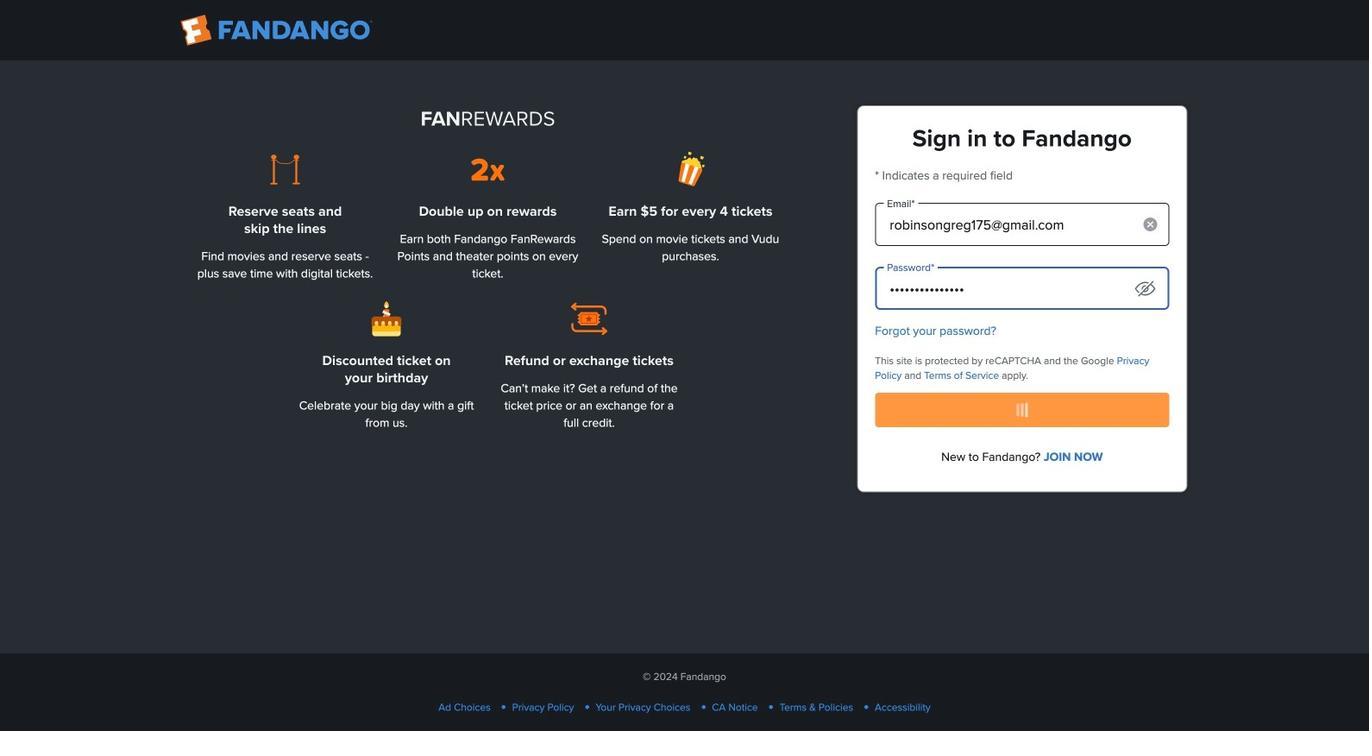Task type: locate. For each thing, give the bounding box(es) containing it.
None submit
[[875, 393, 1170, 427]]

  password field
[[875, 267, 1170, 310]]

  text field
[[875, 203, 1170, 246]]

fandango home image
[[181, 15, 372, 46]]



Task type: vqa. For each thing, say whether or not it's contained in the screenshot.
the top 'Advertisement' element
no



Task type: describe. For each thing, give the bounding box(es) containing it.
password hide image
[[1135, 281, 1156, 297]]



